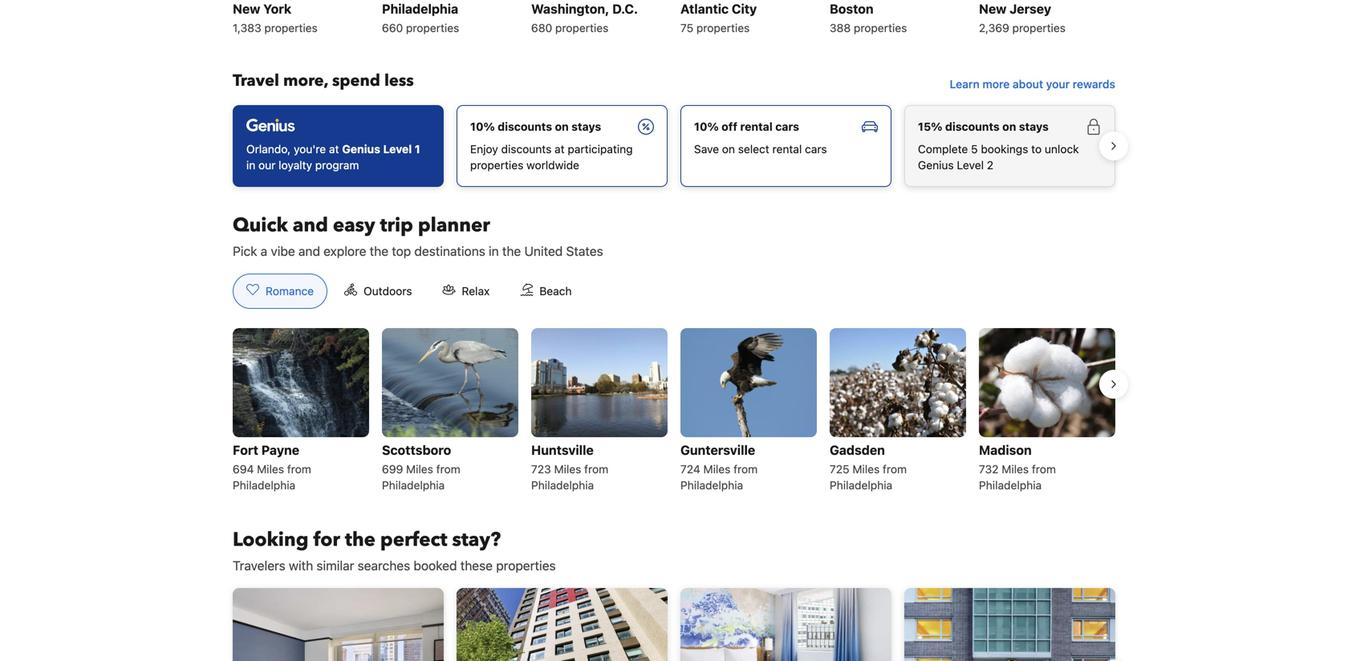 Task type: describe. For each thing, give the bounding box(es) containing it.
0 vertical spatial rental
[[740, 120, 773, 133]]

680
[[531, 21, 552, 34]]

694
[[233, 463, 254, 476]]

atlantic city 75 properties
[[680, 1, 757, 34]]

learn
[[950, 77, 980, 91]]

discounts for discounts
[[498, 120, 552, 133]]

properties inside washington, d.c. 680 properties
[[555, 21, 609, 34]]

miles for gadsden
[[853, 463, 880, 476]]

spend
[[332, 70, 380, 92]]

unlock
[[1045, 142, 1079, 156]]

the inside looking for the perfect stay? travelers with similar searches booked these properties
[[345, 527, 376, 553]]

stay?
[[452, 527, 501, 553]]

booked
[[414, 558, 457, 573]]

region containing fort payne
[[220, 322, 1128, 501]]

searches
[[358, 558, 410, 573]]

the left the top
[[370, 243, 388, 259]]

1 vertical spatial rental
[[772, 142, 802, 156]]

trip
[[380, 212, 413, 239]]

fort
[[233, 442, 258, 458]]

similar
[[317, 558, 354, 573]]

genius inside complete 5 bookings to unlock genius level 2
[[918, 158, 954, 172]]

new york 1,383 properties
[[233, 1, 318, 34]]

discounts inside enjoy discounts at participating properties worldwide
[[501, 142, 552, 156]]

easy
[[333, 212, 375, 239]]

travel more, spend less
[[233, 70, 414, 92]]

properties inside boston 388 properties
[[854, 21, 907, 34]]

from for scottsboro
[[436, 463, 460, 476]]

boston
[[830, 1, 874, 16]]

guntersville 724 miles from philadelphia
[[680, 442, 758, 492]]

city
[[732, 1, 757, 16]]

these
[[460, 558, 493, 573]]

off
[[722, 120, 737, 133]]

to
[[1031, 142, 1042, 156]]

learn more about your rewards link
[[943, 70, 1122, 99]]

1 horizontal spatial on
[[722, 142, 735, 156]]

725
[[830, 463, 850, 476]]

select
[[738, 142, 769, 156]]

stays for 10% discounts on stays
[[571, 120, 601, 133]]

10% discounts on stays
[[470, 120, 601, 133]]

in inside quick and easy trip planner pick a vibe and explore the top destinations in the united states
[[489, 243, 499, 259]]

looking for the perfect stay? travelers with similar searches booked these properties
[[233, 527, 556, 573]]

your
[[1046, 77, 1070, 91]]

1,383
[[233, 21, 261, 34]]

enjoy discounts at participating properties worldwide
[[470, 142, 633, 172]]

pick
[[233, 243, 257, 259]]

quick and easy trip planner pick a vibe and explore the top destinations in the united states
[[233, 212, 603, 259]]

723
[[531, 463, 551, 476]]

vibe
[[271, 243, 295, 259]]

miles for scottsboro
[[406, 463, 433, 476]]

the left united
[[502, 243, 521, 259]]

724
[[680, 463, 700, 476]]

level inside orlando, you're at genius level 1 in our loyalty program
[[383, 142, 412, 156]]

orlando, you're at genius level 1 in our loyalty program
[[246, 142, 420, 172]]

from for guntersville
[[734, 463, 758, 476]]

guntersville
[[680, 442, 755, 458]]

new jersey 2,369 properties
[[979, 1, 1066, 34]]

more,
[[283, 70, 328, 92]]

properties inside philadelphia 660 properties
[[406, 21, 459, 34]]

romance
[[266, 284, 314, 298]]

miles for madison
[[1002, 463, 1029, 476]]

for
[[313, 527, 340, 553]]

level inside complete 5 bookings to unlock genius level 2
[[957, 158, 984, 172]]

united
[[524, 243, 563, 259]]

huntsville
[[531, 442, 594, 458]]

1 vertical spatial and
[[298, 243, 320, 259]]

looking
[[233, 527, 309, 553]]

from inside the 'fort payne 694 miles from philadelphia'
[[287, 463, 311, 476]]

program
[[315, 158, 359, 172]]

discounts for 5
[[945, 120, 1000, 133]]

travel
[[233, 70, 279, 92]]

complete 5 bookings to unlock genius level 2
[[918, 142, 1079, 172]]

philadelphia 660 properties
[[382, 1, 459, 34]]

15% discounts on stays
[[918, 120, 1049, 133]]

on for bookings
[[1002, 120, 1016, 133]]

at for genius
[[329, 142, 339, 156]]

loyalty
[[279, 158, 312, 172]]

philadelphia inside philadelphia 660 properties
[[382, 1, 458, 16]]

75
[[680, 21, 693, 34]]

tab list containing romance
[[220, 274, 598, 310]]

york
[[263, 1, 291, 16]]

at for participating
[[555, 142, 565, 156]]

2
[[987, 158, 994, 172]]

new for new jersey
[[979, 1, 1007, 16]]

fort payne 694 miles from philadelphia
[[233, 442, 311, 492]]

payne
[[261, 442, 299, 458]]

you're
[[294, 142, 326, 156]]

top
[[392, 243, 411, 259]]

atlantic
[[680, 1, 729, 16]]

from for gadsden
[[883, 463, 907, 476]]

washington,
[[531, 1, 609, 16]]

0 vertical spatial and
[[293, 212, 328, 239]]

with
[[289, 558, 313, 573]]



Task type: vqa. For each thing, say whether or not it's contained in the screenshot.
the bottom in
yes



Task type: locate. For each thing, give the bounding box(es) containing it.
from inside scottsboro 699 miles from philadelphia
[[436, 463, 460, 476]]

gadsden 725 miles from philadelphia
[[830, 442, 907, 492]]

enjoy
[[470, 142, 498, 156]]

beach button
[[507, 274, 585, 309]]

miles inside scottsboro 699 miles from philadelphia
[[406, 463, 433, 476]]

level
[[383, 142, 412, 156], [957, 158, 984, 172]]

jersey
[[1010, 1, 1051, 16]]

0 horizontal spatial 10%
[[470, 120, 495, 133]]

0 horizontal spatial on
[[555, 120, 569, 133]]

6 from from the left
[[1032, 463, 1056, 476]]

4 from from the left
[[734, 463, 758, 476]]

miles down scottsboro
[[406, 463, 433, 476]]

1 horizontal spatial new
[[979, 1, 1007, 16]]

rental
[[740, 120, 773, 133], [772, 142, 802, 156]]

level left 1
[[383, 142, 412, 156]]

1 vertical spatial in
[[489, 243, 499, 259]]

from down payne
[[287, 463, 311, 476]]

properties right "660"
[[406, 21, 459, 34]]

washington, d.c. 680 properties
[[531, 1, 638, 34]]

1 miles from the left
[[257, 463, 284, 476]]

philadelphia inside madison 732 miles from philadelphia
[[979, 479, 1042, 492]]

a
[[261, 243, 267, 259]]

cars up save on select rental cars
[[775, 120, 799, 133]]

2 miles from the left
[[406, 463, 433, 476]]

in up relax
[[489, 243, 499, 259]]

rewards
[[1073, 77, 1115, 91]]

new inside new jersey 2,369 properties
[[979, 1, 1007, 16]]

10% up enjoy
[[470, 120, 495, 133]]

0 horizontal spatial stays
[[571, 120, 601, 133]]

from down guntersville in the bottom of the page
[[734, 463, 758, 476]]

1 vertical spatial cars
[[805, 142, 827, 156]]

worldwide
[[527, 158, 579, 172]]

relax
[[462, 284, 490, 298]]

5 from from the left
[[883, 463, 907, 476]]

miles down guntersville in the bottom of the page
[[703, 463, 731, 476]]

miles inside gadsden 725 miles from philadelphia
[[853, 463, 880, 476]]

rental right select at the right of the page
[[772, 142, 802, 156]]

cars
[[775, 120, 799, 133], [805, 142, 827, 156]]

and right vibe
[[298, 243, 320, 259]]

bookings
[[981, 142, 1028, 156]]

3 miles from the left
[[554, 463, 581, 476]]

properties down york
[[264, 21, 318, 34]]

miles inside the 'fort payne 694 miles from philadelphia'
[[257, 463, 284, 476]]

philadelphia down 725
[[830, 479, 892, 492]]

2 from from the left
[[436, 463, 460, 476]]

relax button
[[429, 274, 503, 309]]

outdoors
[[364, 284, 412, 298]]

0 horizontal spatial in
[[246, 158, 255, 172]]

philadelphia
[[382, 1, 458, 16], [233, 479, 295, 492], [382, 479, 445, 492], [531, 479, 594, 492], [680, 479, 743, 492], [830, 479, 892, 492], [979, 479, 1042, 492]]

at inside enjoy discounts at participating properties worldwide
[[555, 142, 565, 156]]

miles inside madison 732 miles from philadelphia
[[1002, 463, 1029, 476]]

new
[[233, 1, 260, 16], [979, 1, 1007, 16]]

from inside guntersville 724 miles from philadelphia
[[734, 463, 758, 476]]

stays up "participating"
[[571, 120, 601, 133]]

6 miles from the left
[[1002, 463, 1029, 476]]

0 vertical spatial in
[[246, 158, 255, 172]]

5
[[971, 142, 978, 156]]

15%
[[918, 120, 943, 133]]

explore
[[324, 243, 366, 259]]

from inside huntsville 723 miles from philadelphia
[[584, 463, 608, 476]]

on right save
[[722, 142, 735, 156]]

stays up to in the right top of the page
[[1019, 120, 1049, 133]]

1 vertical spatial level
[[957, 158, 984, 172]]

properties inside new york 1,383 properties
[[264, 21, 318, 34]]

388
[[830, 21, 851, 34]]

2 stays from the left
[[1019, 120, 1049, 133]]

1
[[415, 142, 420, 156]]

in inside orlando, you're at genius level 1 in our loyalty program
[[246, 158, 255, 172]]

0 vertical spatial cars
[[775, 120, 799, 133]]

beach
[[539, 284, 572, 298]]

from for madison
[[1032, 463, 1056, 476]]

in
[[246, 158, 255, 172], [489, 243, 499, 259]]

orlando,
[[246, 142, 291, 156]]

1 stays from the left
[[571, 120, 601, 133]]

2 new from the left
[[979, 1, 1007, 16]]

tab list
[[220, 274, 598, 310]]

genius up 'program'
[[342, 142, 380, 156]]

0 horizontal spatial at
[[329, 142, 339, 156]]

on for at
[[555, 120, 569, 133]]

properties inside atlantic city 75 properties
[[697, 21, 750, 34]]

1 horizontal spatial 10%
[[694, 120, 719, 133]]

genius inside orlando, you're at genius level 1 in our loyalty program
[[342, 142, 380, 156]]

4 miles from the left
[[703, 463, 731, 476]]

new up the '2,369'
[[979, 1, 1007, 16]]

from down huntsville
[[584, 463, 608, 476]]

scottsboro
[[382, 442, 451, 458]]

on up bookings
[[1002, 120, 1016, 133]]

madison 732 miles from philadelphia
[[979, 442, 1056, 492]]

at inside orlando, you're at genius level 1 in our loyalty program
[[329, 142, 339, 156]]

10% up save
[[694, 120, 719, 133]]

10% for 10% discounts on stays
[[470, 120, 495, 133]]

miles down huntsville
[[554, 463, 581, 476]]

scottsboro 699 miles from philadelphia
[[382, 442, 460, 492]]

philadelphia for huntsville
[[531, 479, 594, 492]]

properties inside looking for the perfect stay? travelers with similar searches booked these properties
[[496, 558, 556, 573]]

and
[[293, 212, 328, 239], [298, 243, 320, 259]]

complete
[[918, 142, 968, 156]]

1 horizontal spatial cars
[[805, 142, 827, 156]]

save on select rental cars
[[694, 142, 827, 156]]

stays for 15% discounts on stays
[[1019, 120, 1049, 133]]

new up 1,383
[[233, 1, 260, 16]]

cars right select at the right of the page
[[805, 142, 827, 156]]

d.c.
[[612, 1, 638, 16]]

discounts
[[498, 120, 552, 133], [945, 120, 1000, 133], [501, 142, 552, 156]]

10% for 10% off rental cars
[[694, 120, 719, 133]]

less
[[384, 70, 414, 92]]

2 horizontal spatial on
[[1002, 120, 1016, 133]]

properties down washington,
[[555, 21, 609, 34]]

miles
[[257, 463, 284, 476], [406, 463, 433, 476], [554, 463, 581, 476], [703, 463, 731, 476], [853, 463, 880, 476], [1002, 463, 1029, 476]]

0 horizontal spatial new
[[233, 1, 260, 16]]

properties down the jersey
[[1012, 21, 1066, 34]]

1 vertical spatial genius
[[918, 158, 954, 172]]

0 vertical spatial region
[[220, 99, 1128, 193]]

10% off rental cars
[[694, 120, 799, 133]]

learn more about your rewards
[[950, 77, 1115, 91]]

perfect
[[380, 527, 447, 553]]

discounts up enjoy discounts at participating properties worldwide
[[498, 120, 552, 133]]

0 vertical spatial level
[[383, 142, 412, 156]]

at
[[329, 142, 339, 156], [555, 142, 565, 156]]

1 horizontal spatial at
[[555, 142, 565, 156]]

region containing 10% discounts on stays
[[220, 99, 1128, 193]]

1 from from the left
[[287, 463, 311, 476]]

3 from from the left
[[584, 463, 608, 476]]

properties inside new jersey 2,369 properties
[[1012, 21, 1066, 34]]

philadelphia down 694
[[233, 479, 295, 492]]

miles for huntsville
[[554, 463, 581, 476]]

1 horizontal spatial stays
[[1019, 120, 1049, 133]]

2,369
[[979, 21, 1009, 34]]

properties inside enjoy discounts at participating properties worldwide
[[470, 158, 523, 172]]

2 at from the left
[[555, 142, 565, 156]]

at up worldwide
[[555, 142, 565, 156]]

philadelphia down 732
[[979, 479, 1042, 492]]

in left the our
[[246, 158, 255, 172]]

on up enjoy discounts at participating properties worldwide
[[555, 120, 569, 133]]

1 horizontal spatial genius
[[918, 158, 954, 172]]

philadelphia down 723
[[531, 479, 594, 492]]

properties
[[264, 21, 318, 34], [406, 21, 459, 34], [555, 21, 609, 34], [697, 21, 750, 34], [854, 21, 907, 34], [1012, 21, 1066, 34], [470, 158, 523, 172], [496, 558, 556, 573]]

romance button
[[233, 274, 327, 309]]

save
[[694, 142, 719, 156]]

properties down enjoy
[[470, 158, 523, 172]]

miles inside guntersville 724 miles from philadelphia
[[703, 463, 731, 476]]

2 10% from the left
[[694, 120, 719, 133]]

5 miles from the left
[[853, 463, 880, 476]]

genius down complete on the top
[[918, 158, 954, 172]]

1 new from the left
[[233, 1, 260, 16]]

discounts down 10% discounts on stays
[[501, 142, 552, 156]]

outdoors button
[[331, 274, 426, 309]]

philadelphia for gadsden
[[830, 479, 892, 492]]

miles down gadsden
[[853, 463, 880, 476]]

miles down madison
[[1002, 463, 1029, 476]]

miles inside huntsville 723 miles from philadelphia
[[554, 463, 581, 476]]

from down gadsden
[[883, 463, 907, 476]]

miles for guntersville
[[703, 463, 731, 476]]

699
[[382, 463, 403, 476]]

660
[[382, 21, 403, 34]]

732
[[979, 463, 999, 476]]

blue genius logo image
[[246, 119, 295, 132], [246, 119, 295, 132]]

1 vertical spatial region
[[220, 322, 1128, 501]]

philadelphia inside scottsboro 699 miles from philadelphia
[[382, 479, 445, 492]]

1 horizontal spatial in
[[489, 243, 499, 259]]

huntsville 723 miles from philadelphia
[[531, 442, 608, 492]]

0 horizontal spatial cars
[[775, 120, 799, 133]]

0 vertical spatial genius
[[342, 142, 380, 156]]

philadelphia inside gadsden 725 miles from philadelphia
[[830, 479, 892, 492]]

philadelphia inside huntsville 723 miles from philadelphia
[[531, 479, 594, 492]]

at up 'program'
[[329, 142, 339, 156]]

discounts up "5" on the right of page
[[945, 120, 1000, 133]]

rental up select at the right of the page
[[740, 120, 773, 133]]

planner
[[418, 212, 490, 239]]

from inside gadsden 725 miles from philadelphia
[[883, 463, 907, 476]]

0 horizontal spatial level
[[383, 142, 412, 156]]

new for new york
[[233, 1, 260, 16]]

from right 732
[[1032, 463, 1056, 476]]

properties down boston
[[854, 21, 907, 34]]

10%
[[470, 120, 495, 133], [694, 120, 719, 133]]

1 region from the top
[[220, 99, 1128, 193]]

2 region from the top
[[220, 322, 1128, 501]]

1 horizontal spatial level
[[957, 158, 984, 172]]

philadelphia down 724
[[680, 479, 743, 492]]

level down "5" on the right of page
[[957, 158, 984, 172]]

philadelphia inside guntersville 724 miles from philadelphia
[[680, 479, 743, 492]]

philadelphia for guntersville
[[680, 479, 743, 492]]

states
[[566, 243, 603, 259]]

philadelphia down the 699
[[382, 479, 445, 492]]

philadelphia up "660"
[[382, 1, 458, 16]]

from inside madison 732 miles from philadelphia
[[1032, 463, 1056, 476]]

philadelphia inside the 'fort payne 694 miles from philadelphia'
[[233, 479, 295, 492]]

properties right the these on the bottom left of page
[[496, 558, 556, 573]]

the right for
[[345, 527, 376, 553]]

properties down atlantic
[[697, 21, 750, 34]]

travelers
[[233, 558, 285, 573]]

philadelphia for scottsboro
[[382, 479, 445, 492]]

madison
[[979, 442, 1032, 458]]

destinations
[[414, 243, 485, 259]]

about
[[1013, 77, 1043, 91]]

region
[[220, 99, 1128, 193], [220, 322, 1128, 501]]

gadsden
[[830, 442, 885, 458]]

new inside new york 1,383 properties
[[233, 1, 260, 16]]

participating
[[568, 142, 633, 156]]

from for huntsville
[[584, 463, 608, 476]]

philadelphia for madison
[[979, 479, 1042, 492]]

quick
[[233, 212, 288, 239]]

stays
[[571, 120, 601, 133], [1019, 120, 1049, 133]]

0 horizontal spatial genius
[[342, 142, 380, 156]]

from down scottsboro
[[436, 463, 460, 476]]

our
[[258, 158, 276, 172]]

1 at from the left
[[329, 142, 339, 156]]

1 10% from the left
[[470, 120, 495, 133]]

miles down payne
[[257, 463, 284, 476]]

more
[[983, 77, 1010, 91]]

and up vibe
[[293, 212, 328, 239]]



